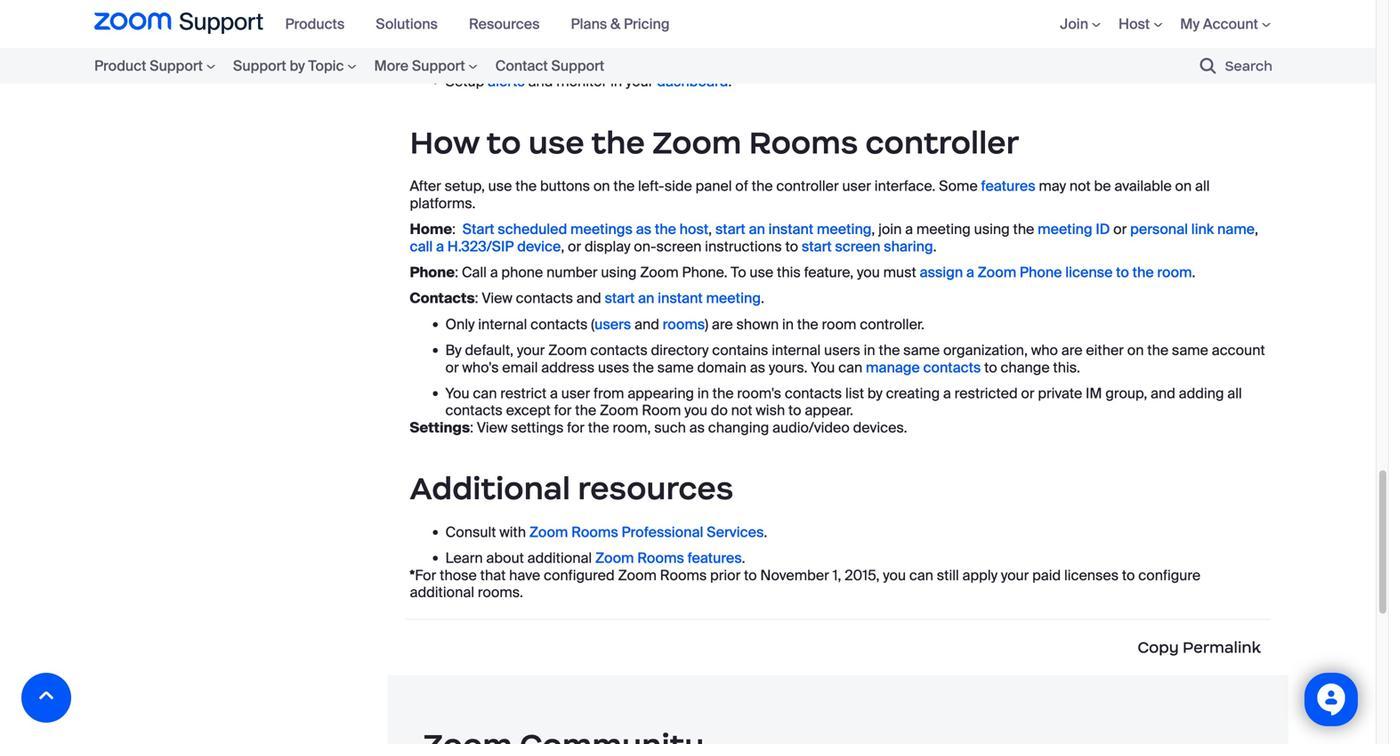 Task type: vqa. For each thing, say whether or not it's contained in the screenshot.
Sort results by Relevance option
no



Task type: describe. For each thing, give the bounding box(es) containing it.
private
[[1038, 384, 1083, 403]]

restricted
[[955, 384, 1018, 403]]

organization,
[[944, 341, 1028, 360]]

more
[[374, 57, 409, 75]]

how to use the zoom rooms controller
[[410, 123, 1020, 162]]

or inside the you can restrict a user from appearing in the room's contacts list by creating a restricted or private im group, and adding all contacts except for the zoom room you do not wish to appear.
[[1022, 384, 1035, 403]]

, up number
[[561, 237, 565, 256]]

solutions link
[[376, 15, 451, 33]]

, down panel
[[709, 220, 712, 239]]

1 horizontal spatial start
[[716, 220, 746, 239]]

still
[[937, 566, 960, 585]]

for zoom rooms, use pairing code
[[446, 20, 678, 39]]

rooms link
[[663, 315, 705, 334]]

not inside the you can restrict a user from appearing in the room's contacts list by creating a restricted or private im group, and adding all contacts except for the zoom room you do not wish to appear.
[[732, 401, 753, 420]]

features link
[[982, 177, 1036, 196]]

to left complete
[[941, 20, 954, 39]]

in inside choose the default camera, microphone, speaker, and volume levels. setup alerts and monitor in your dashboard .
[[611, 72, 622, 91]]

: down call
[[475, 289, 479, 308]]

the inside choose the default camera, microphone, speaker, and volume levels. setup alerts and monitor in your dashboard .
[[500, 46, 522, 65]]

of
[[736, 177, 749, 196]]

by inside support by topic link
[[290, 57, 305, 75]]

rooms,
[[512, 20, 563, 39]]

room's
[[737, 384, 782, 403]]

all inside the you can restrict a user from appearing in the room's contacts list by creating a restricted or private im group, and adding all contacts except for the zoom room you do not wish to appear.
[[1228, 384, 1243, 403]]

call
[[410, 237, 433, 256]]

can inside the you can restrict a user from appearing in the room's contacts list by creating a restricted or private im group, and adding all contacts except for the zoom room you do not wish to appear.
[[473, 384, 497, 403]]

more support link
[[365, 54, 487, 78]]

you inside home : start scheduled meetings as the host , start an instant meeting , join a meeting using the meeting id or personal link name , call a h.323/sip device , or display on-screen instructions to start screen sharing . phone : call a phone number using zoom phone. to use this feature, you must assign a zoom phone license to the room . contacts : view contacts and start an instant meeting .
[[857, 263, 880, 282]]

are inside by default, your zoom contacts directory contains internal users in the same organization, who are either on the same account or who's email address uses the same domain as yours. you can
[[1062, 341, 1083, 360]]

meeting up 'feature,'
[[817, 220, 872, 239]]

you can restrict a user from appearing in the room's contacts list by creating a restricted or private im group, and adding all contacts except for the zoom room you do not wish to appear.
[[446, 384, 1243, 420]]

plans & pricing link
[[571, 15, 683, 33]]

speaker,
[[718, 46, 774, 65]]

appearing
[[628, 384, 694, 403]]

users inside by default, your zoom contacts directory contains internal users in the same organization, who are either on the same account or who's email address uses the same domain as yours. you can
[[825, 341, 861, 360]]

contains
[[712, 341, 769, 360]]

the down address
[[575, 401, 597, 420]]

meeting up assign
[[917, 220, 971, 239]]

code
[[642, 20, 678, 39]]

such
[[655, 418, 686, 437]]

instructions
[[705, 237, 782, 256]]

controller.
[[860, 315, 925, 334]]

choose
[[446, 46, 497, 65]]

your inside by default, your zoom contacts directory contains internal users in the same organization, who are either on the same account or who's email address uses the same domain as yours. you can
[[517, 341, 545, 360]]

shown
[[737, 315, 779, 334]]

assign a zoom phone license to the room link
[[920, 263, 1193, 282]]

rooms left prior on the bottom of page
[[660, 566, 707, 585]]

im
[[1086, 384, 1103, 403]]

1 vertical spatial view
[[477, 418, 508, 437]]

by default, your zoom contacts directory contains internal users in the same organization, who are either on the same account or who's email address uses the same domain as yours. you can
[[446, 341, 1266, 377]]

license
[[1066, 263, 1113, 282]]

or up number
[[568, 237, 582, 256]]

contacts up audio/video
[[785, 384, 842, 403]]

manage
[[866, 358, 920, 377]]

rooms
[[663, 315, 705, 334]]

menu bar containing join
[[1034, 0, 1282, 48]]

from
[[594, 384, 624, 403]]

phone
[[502, 263, 543, 282]]

who
[[1032, 341, 1059, 360]]

rooms down professional
[[638, 549, 685, 568]]

account
[[1212, 341, 1266, 360]]

on inside the may not be available on all platforms.
[[1176, 177, 1192, 196]]

h.323/sip
[[448, 237, 514, 256]]

by inside the you can restrict a user from appearing in the room's contacts list by creating a restricted or private im group, and adding all contacts except for the zoom room you do not wish to appear.
[[868, 384, 883, 403]]

to
[[731, 263, 747, 282]]

apply
[[963, 566, 998, 585]]

the right either
[[1148, 341, 1169, 360]]

the down features link
[[1014, 220, 1035, 239]]

meeting down to
[[706, 289, 761, 308]]

link
[[1192, 220, 1215, 239]]

2 vertical spatial as
[[690, 418, 705, 437]]

zoom rooms features link
[[596, 549, 742, 568]]

monitor
[[557, 72, 607, 91]]

. right prior on the bottom of page
[[742, 549, 746, 568]]

the up left-
[[592, 123, 645, 162]]

the down personal
[[1133, 263, 1155, 282]]

rooms up configured
[[572, 523, 619, 542]]

my account link
[[1181, 15, 1271, 33]]

alerts
[[488, 72, 525, 91]]

in right shown
[[783, 315, 794, 334]]

support for product support
[[150, 57, 203, 75]]

support by topic
[[233, 57, 344, 75]]

and down default
[[528, 72, 553, 91]]

1 screen from the left
[[657, 237, 702, 256]]

left-
[[638, 177, 665, 196]]

meeting left id
[[1038, 220, 1093, 239]]

: left except
[[470, 418, 474, 437]]

some
[[939, 177, 978, 196]]

that
[[480, 566, 506, 585]]

wish
[[756, 401, 785, 420]]

0 vertical spatial controller
[[866, 123, 1020, 162]]

my
[[1181, 15, 1200, 33]]

zoom support image
[[94, 12, 263, 36]]

and left volume
[[778, 46, 803, 65]]

2 screen from the left
[[836, 237, 881, 256]]

prior
[[711, 566, 741, 585]]

*
[[410, 566, 415, 585]]

changing
[[709, 418, 769, 437]]

can inside by default, your zoom contacts directory contains internal users in the same organization, who are either on the same account or who's email address uses the same domain as yours. you can
[[839, 358, 863, 377]]

scheduled
[[498, 220, 567, 239]]

resources
[[469, 15, 540, 33]]

and inside home : start scheduled meetings as the host , start an instant meeting , join a meeting using the meeting id or personal link name , call a h.323/sip device , or display on-screen instructions to start screen sharing . phone : call a phone number using zoom phone. to use this feature, you must assign a zoom phone license to the room . contacts : view contacts and start an instant meeting .
[[577, 289, 602, 308]]

you inside the you can restrict a user from appearing in the room's contacts list by creating a restricted or private im group, and adding all contacts except for the zoom room you do not wish to appear.
[[685, 401, 708, 420]]

call a h.323/sip device link
[[410, 237, 561, 256]]

be
[[1095, 177, 1112, 196]]

to right license
[[1117, 263, 1130, 282]]

contacts inside by default, your zoom contacts directory contains internal users in the same organization, who are either on the same account or who's email address uses the same domain as yours. you can
[[591, 341, 648, 360]]

host link
[[1119, 15, 1163, 33]]

to up restricted
[[985, 358, 998, 377]]

use inside home : start scheduled meetings as the host , start an instant meeting , join a meeting using the meeting id or personal link name , call a h.323/sip device , or display on-screen instructions to start screen sharing . phone : call a phone number using zoom phone. to use this feature, you must assign a zoom phone license to the room . contacts : view contacts and start an instant meeting .
[[750, 263, 774, 282]]

yours.
[[769, 358, 808, 377]]

1 phone from the left
[[410, 263, 455, 282]]

menu bar containing products
[[276, 0, 692, 48]]

audio/video
[[773, 418, 850, 437]]

product support
[[94, 57, 203, 75]]

paid licenses
[[1033, 566, 1119, 585]]

appear.
[[805, 401, 854, 420]]

you inside consult with zoom rooms professional services . learn about additional zoom rooms features . * for those that have configured zoom rooms prior to november 1, 2015, you can still apply your paid licenses to configure additional rooms.
[[883, 566, 906, 585]]

the right uses
[[633, 358, 654, 377]]

or right id
[[1114, 220, 1127, 239]]

the left host
[[655, 220, 677, 239]]

may
[[1039, 177, 1067, 196]]

2 horizontal spatial same
[[1173, 341, 1209, 360]]

camera,
[[573, 46, 629, 65]]

0 horizontal spatial on
[[594, 177, 610, 196]]

0 vertical spatial features
[[982, 177, 1036, 196]]

directory
[[651, 341, 709, 360]]

contact support
[[496, 57, 605, 75]]

1 vertical spatial start an instant meeting link
[[605, 289, 761, 308]]

rooms up the may not be available on all platforms.
[[749, 123, 859, 162]]

have
[[509, 566, 541, 585]]

alerts link
[[488, 72, 525, 91]]

: left start
[[452, 220, 456, 239]]

interface.
[[875, 177, 936, 196]]

the right of
[[752, 177, 773, 196]]

plans
[[571, 15, 607, 33]]

dashboard link
[[657, 72, 729, 91]]

professional
[[622, 523, 704, 542]]

pricing
[[624, 15, 670, 33]]

group,
[[1106, 384, 1148, 403]]

products
[[285, 15, 345, 33]]

manage contacts to change this.
[[866, 358, 1081, 377]]

support for contact support
[[552, 57, 605, 75]]

0 vertical spatial internal
[[478, 315, 527, 334]]

for inside consult with zoom rooms professional services . learn about additional zoom rooms features . * for those that have configured zoom rooms prior to november 1, 2015, you can still apply your paid licenses to configure additional rooms.
[[415, 566, 437, 585]]

you inside the you can restrict a user from appearing in the room's contacts list by creating a restricted or private im group, and adding all contacts except for the zoom room you do not wish to appear.
[[446, 384, 470, 403]]

may not be available on all platforms.
[[410, 177, 1210, 213]]

and right users link
[[635, 315, 660, 334]]

for inside the you can restrict a user from appearing in the room's contacts list by creating a restricted or private im group, and adding all contacts except for the zoom room you do not wish to appear.
[[554, 401, 572, 420]]

levels.
[[859, 46, 900, 65]]

number
[[547, 263, 598, 282]]

2 phone from the left
[[1020, 263, 1063, 282]]

contacts down who's
[[446, 401, 503, 420]]

contacts inside home : start scheduled meetings as the host , start an instant meeting , join a meeting using the meeting id or personal link name , call a h.323/sip device , or display on-screen instructions to start screen sharing . phone : call a phone number using zoom phone. to use this feature, you must assign a zoom phone license to the room . contacts : view contacts and start an instant meeting .
[[516, 289, 573, 308]]

phone.
[[682, 263, 728, 282]]



Task type: locate. For each thing, give the bounding box(es) containing it.
0 horizontal spatial for
[[415, 566, 437, 585]]

start
[[463, 220, 495, 239]]

controller up some
[[866, 123, 1020, 162]]

0 horizontal spatial users
[[595, 315, 631, 334]]

1 vertical spatial room
[[822, 315, 857, 334]]

features down services at right bottom
[[688, 549, 742, 568]]

1 horizontal spatial are
[[1062, 341, 1083, 360]]

for
[[446, 20, 467, 39], [415, 566, 437, 585]]

2 horizontal spatial on
[[1176, 177, 1192, 196]]

for
[[554, 401, 572, 420], [567, 418, 585, 437]]

using down "display"
[[601, 263, 637, 282]]

using down features link
[[975, 220, 1010, 239]]

0 horizontal spatial all
[[1196, 177, 1210, 196]]

0 vertical spatial start an instant meeting link
[[716, 220, 872, 239]]

1 horizontal spatial phone
[[1020, 263, 1063, 282]]

instant up rooms link
[[658, 289, 703, 308]]

1 horizontal spatial on
[[1128, 341, 1144, 360]]

1 vertical spatial controller
[[777, 177, 839, 196]]

contacts down users link
[[591, 341, 648, 360]]

about
[[487, 549, 524, 568]]

same up 'adding'
[[1173, 341, 1209, 360]]

not right do at the right bottom of page
[[732, 401, 753, 420]]

1 horizontal spatial screen
[[836, 237, 881, 256]]

1 vertical spatial not
[[732, 401, 753, 420]]

on right available
[[1176, 177, 1192, 196]]

to left configure
[[1123, 566, 1136, 585]]

zoom inside by default, your zoom contacts directory contains internal users in the same organization, who are either on the same account or who's email address uses the same domain as yours. you can
[[549, 341, 587, 360]]

do
[[711, 401, 728, 420]]

to
[[941, 20, 954, 39], [487, 123, 521, 162], [786, 237, 799, 256], [1117, 263, 1130, 282], [985, 358, 998, 377], [789, 401, 802, 420], [744, 566, 757, 585], [1123, 566, 1136, 585]]

my account
[[1181, 15, 1259, 33]]

start an instant meeting link
[[716, 220, 872, 239], [605, 289, 761, 308]]

pairing
[[593, 20, 639, 39]]

by right list
[[868, 384, 883, 403]]

contacts (
[[531, 315, 595, 334]]

sharing
[[884, 237, 934, 256]]

1 horizontal spatial your
[[626, 72, 654, 91]]

same
[[904, 341, 940, 360], [1173, 341, 1209, 360], [658, 358, 694, 377]]

0 horizontal spatial start
[[605, 289, 635, 308]]

0 vertical spatial by
[[290, 57, 305, 75]]

1 vertical spatial additional
[[410, 583, 475, 602]]

except
[[506, 401, 551, 420]]

on right either
[[1128, 341, 1144, 360]]

2 horizontal spatial as
[[750, 358, 766, 377]]

all right 'adding'
[[1228, 384, 1243, 403]]

1 horizontal spatial internal
[[772, 341, 821, 360]]

contacts
[[516, 289, 573, 308], [591, 341, 648, 360], [924, 358, 981, 377], [785, 384, 842, 403], [446, 401, 503, 420]]

0 horizontal spatial room
[[822, 315, 857, 334]]

0 vertical spatial all
[[1196, 177, 1210, 196]]

1 vertical spatial all
[[1228, 384, 1243, 403]]

0 horizontal spatial you
[[446, 384, 470, 403]]

. up shown
[[761, 289, 765, 308]]

on right buttons
[[594, 177, 610, 196]]

2 vertical spatial you
[[883, 566, 906, 585]]

settings
[[410, 418, 470, 437]]

personal link name link
[[1131, 220, 1255, 239]]

in down camera,
[[611, 72, 622, 91]]

2 vertical spatial can
[[910, 566, 934, 585]]

user inside the you can restrict a user from appearing in the room's contacts list by creating a restricted or private im group, and adding all contacts except for the zoom room you do not wish to appear.
[[562, 384, 591, 403]]

1 horizontal spatial for
[[446, 20, 467, 39]]

all up "link"
[[1196, 177, 1210, 196]]

,
[[709, 220, 712, 239], [872, 220, 876, 239], [1255, 220, 1259, 239], [561, 237, 565, 256]]

to inside the you can restrict a user from appearing in the room's contacts list by creating a restricted or private im group, and adding all contacts except for the zoom room you do not wish to appear.
[[789, 401, 802, 420]]

. down speaker,
[[729, 72, 732, 91]]

view left settings
[[477, 418, 508, 437]]

this.
[[1054, 358, 1081, 377]]

controller
[[866, 123, 1020, 162], [777, 177, 839, 196]]

1 horizontal spatial as
[[690, 418, 705, 437]]

start up 'feature,'
[[802, 237, 832, 256]]

0 horizontal spatial an
[[638, 289, 655, 308]]

or down change
[[1022, 384, 1035, 403]]

email
[[502, 358, 538, 377]]

call
[[462, 263, 487, 282]]

0 horizontal spatial additional
[[410, 583, 475, 602]]

the left room,
[[588, 418, 610, 437]]

1 vertical spatial by
[[868, 384, 883, 403]]

copy permalink
[[1138, 638, 1262, 657]]

and down number
[[577, 289, 602, 308]]

or inside by default, your zoom contacts directory contains internal users in the same organization, who are either on the same account or who's email address uses the same domain as yours. you can
[[446, 358, 459, 377]]

on inside by default, your zoom contacts directory contains internal users in the same organization, who are either on the same account or who's email address uses the same domain as yours. you can
[[1128, 341, 1144, 360]]

0 vertical spatial view
[[482, 289, 513, 308]]

2 support from the left
[[233, 57, 286, 75]]

use right the setup,
[[489, 177, 512, 196]]

0 vertical spatial not
[[1070, 177, 1091, 196]]

setup
[[446, 72, 485, 91]]

instant
[[769, 220, 814, 239], [658, 289, 703, 308]]

you down who's
[[446, 384, 470, 403]]

room
[[642, 401, 681, 420]]

0 horizontal spatial screen
[[657, 237, 702, 256]]

0 vertical spatial you
[[811, 358, 835, 377]]

same down controller.
[[904, 341, 940, 360]]

0 vertical spatial your
[[626, 72, 654, 91]]

1 horizontal spatial you
[[811, 358, 835, 377]]

.
[[729, 72, 732, 91], [934, 237, 937, 256], [1193, 263, 1196, 282], [761, 289, 765, 308], [764, 523, 768, 542], [742, 549, 746, 568]]

rooms.
[[478, 583, 523, 602]]

microphone,
[[632, 46, 715, 65]]

not inside the may not be available on all platforms.
[[1070, 177, 1091, 196]]

platforms.
[[410, 194, 476, 213]]

an
[[749, 220, 766, 239], [638, 289, 655, 308]]

as up room's
[[750, 358, 766, 377]]

a
[[906, 220, 914, 239], [436, 237, 444, 256], [490, 263, 498, 282], [967, 263, 975, 282], [550, 384, 558, 403], [944, 384, 952, 403]]

an down the after setup, use the buttons on the left-side panel of the controller user interface. some features
[[749, 220, 766, 239]]

internal up default,
[[478, 315, 527, 334]]

0 horizontal spatial user
[[562, 384, 591, 403]]

start an instant meeting link up rooms link
[[605, 289, 761, 308]]

0 horizontal spatial same
[[658, 358, 694, 377]]

1 horizontal spatial user
[[843, 177, 872, 196]]

for right settings
[[567, 418, 585, 437]]

your inside consult with zoom rooms professional services . learn about additional zoom rooms features . * for those that have configured zoom rooms prior to november 1, 2015, you can still apply your paid licenses to configure additional rooms.
[[1001, 566, 1030, 585]]

on-
[[634, 237, 657, 256]]

1 horizontal spatial an
[[749, 220, 766, 239]]

topic
[[308, 57, 344, 75]]

0 horizontal spatial controller
[[777, 177, 839, 196]]

as inside by default, your zoom contacts directory contains internal users in the same organization, who are either on the same account or who's email address uses the same domain as yours. you can
[[750, 358, 766, 377]]

1 horizontal spatial features
[[982, 177, 1036, 196]]

and inside the you can restrict a user from appearing in the room's contacts list by creating a restricted or private im group, and adding all contacts except for the zoom room you do not wish to appear.
[[1151, 384, 1176, 403]]

2 horizontal spatial your
[[1001, 566, 1030, 585]]

settings
[[511, 418, 564, 437]]

1 vertical spatial using
[[601, 263, 637, 282]]

how
[[410, 123, 480, 162]]

0 vertical spatial user
[[843, 177, 872, 196]]

as right such
[[690, 418, 705, 437]]

. up november
[[764, 523, 768, 542]]

can inside consult with zoom rooms professional services . learn about additional zoom rooms features . * for those that have configured zoom rooms prior to november 1, 2015, you can still apply your paid licenses to configure additional rooms.
[[910, 566, 934, 585]]

to right wish
[[789, 401, 802, 420]]

you right 2015,
[[883, 566, 906, 585]]

1 vertical spatial an
[[638, 289, 655, 308]]

1 vertical spatial features
[[688, 549, 742, 568]]

pairing code link
[[593, 20, 678, 39]]

your right apply
[[1001, 566, 1030, 585]]

0 vertical spatial an
[[749, 220, 766, 239]]

1 vertical spatial you
[[446, 384, 470, 403]]

view inside home : start scheduled meetings as the host , start an instant meeting , join a meeting using the meeting id or personal link name , call a h.323/sip device , or display on-screen instructions to start screen sharing . phone : call a phone number using zoom phone. to use this feature, you must assign a zoom phone license to the room . contacts : view contacts and start an instant meeting .
[[482, 289, 513, 308]]

0 horizontal spatial by
[[290, 57, 305, 75]]

to complete setup.
[[937, 20, 1063, 39]]

address
[[542, 358, 595, 377]]

: left call
[[455, 263, 459, 282]]

uses
[[598, 358, 630, 377]]

home : start scheduled meetings as the host , start an instant meeting , join a meeting using the meeting id or personal link name , call a h.323/sip device , or display on-screen instructions to start screen sharing . phone : call a phone number using zoom phone. to use this feature, you must assign a zoom phone license to the room . contacts : view contacts and start an instant meeting .
[[410, 220, 1259, 308]]

menu bar
[[276, 0, 692, 48], [1034, 0, 1282, 48], [94, 48, 667, 84]]

internal inside by default, your zoom contacts directory contains internal users in the same organization, who are either on the same account or who's email address uses the same domain as yours. you can
[[772, 341, 821, 360]]

use up buttons
[[529, 123, 585, 162]]

0 horizontal spatial features
[[688, 549, 742, 568]]

start
[[716, 220, 746, 239], [802, 237, 832, 256], [605, 289, 635, 308]]

start up users link
[[605, 289, 635, 308]]

by left the topic
[[290, 57, 305, 75]]

personal
[[1131, 220, 1189, 239]]

. up assign
[[934, 237, 937, 256]]

1 horizontal spatial instant
[[769, 220, 814, 239]]

phone left license
[[1020, 263, 1063, 282]]

product support link
[[94, 54, 224, 78]]

for right except
[[554, 401, 572, 420]]

as inside home : start scheduled meetings as the host , start an instant meeting , join a meeting using the meeting id or personal link name , call a h.323/sip device , or display on-screen instructions to start screen sharing . phone : call a phone number using zoom phone. to use this feature, you must assign a zoom phone license to the room . contacts : view contacts and start an instant meeting .
[[636, 220, 652, 239]]

user left interface. at right
[[843, 177, 872, 196]]

start right host
[[716, 220, 746, 239]]

start an instant meeting link down the may not be available on all platforms.
[[716, 220, 872, 239]]

)
[[705, 315, 709, 334]]

. down personal link name link
[[1193, 263, 1196, 282]]

to right the how
[[487, 123, 521, 162]]

, left join
[[872, 220, 876, 239]]

dashboard
[[657, 72, 729, 91]]

side
[[665, 177, 693, 196]]

1 horizontal spatial additional
[[528, 549, 592, 568]]

the down 'domain'
[[713, 384, 734, 403]]

settings : view settings for the room, such as changing audio/video devices.
[[410, 418, 908, 437]]

can left still
[[910, 566, 934, 585]]

with
[[500, 523, 526, 542]]

meeting
[[817, 220, 872, 239], [917, 220, 971, 239], [1038, 220, 1093, 239], [706, 289, 761, 308]]

room inside home : start scheduled meetings as the host , start an instant meeting , join a meeting using the meeting id or personal link name , call a h.323/sip device , or display on-screen instructions to start screen sharing . phone : call a phone number using zoom phone. to use this feature, you must assign a zoom phone license to the room . contacts : view contacts and start an instant meeting .
[[1158, 263, 1193, 282]]

1 vertical spatial users
[[825, 341, 861, 360]]

all inside the may not be available on all platforms.
[[1196, 177, 1210, 196]]

4 support from the left
[[552, 57, 605, 75]]

1 horizontal spatial you
[[857, 263, 880, 282]]

and right group,
[[1151, 384, 1176, 403]]

your down microphone, in the top of the page
[[626, 72, 654, 91]]

choose the default camera, microphone, speaker, and volume levels. setup alerts and monitor in your dashboard .
[[446, 46, 903, 91]]

resources link
[[469, 15, 553, 33]]

0 vertical spatial using
[[975, 220, 1010, 239]]

0 vertical spatial as
[[636, 220, 652, 239]]

0 horizontal spatial not
[[732, 401, 753, 420]]

1 horizontal spatial all
[[1228, 384, 1243, 403]]

1 horizontal spatial using
[[975, 220, 1010, 239]]

1 horizontal spatial same
[[904, 341, 940, 360]]

contacts up restricted
[[924, 358, 981, 377]]

same up appearing
[[658, 358, 694, 377]]

must
[[884, 263, 917, 282]]

not left be
[[1070, 177, 1091, 196]]

1 vertical spatial internal
[[772, 341, 821, 360]]

search image
[[1201, 58, 1217, 74], [1201, 58, 1217, 74]]

0 horizontal spatial you
[[685, 401, 708, 420]]

can
[[839, 358, 863, 377], [473, 384, 497, 403], [910, 566, 934, 585]]

can up list
[[839, 358, 863, 377]]

1 support from the left
[[150, 57, 203, 75]]

not
[[1070, 177, 1091, 196], [732, 401, 753, 420]]

support inside 'link'
[[150, 57, 203, 75]]

the up yours.
[[798, 315, 819, 334]]

3 support from the left
[[412, 57, 465, 75]]

1 horizontal spatial can
[[839, 358, 863, 377]]

you right yours.
[[811, 358, 835, 377]]

use up camera,
[[566, 20, 590, 39]]

1 vertical spatial are
[[1062, 341, 1083, 360]]

2 horizontal spatial can
[[910, 566, 934, 585]]

view down call
[[482, 289, 513, 308]]

or
[[1114, 220, 1127, 239], [568, 237, 582, 256], [446, 358, 459, 377], [1022, 384, 1035, 403]]

panel
[[696, 177, 732, 196]]

contacts
[[410, 289, 475, 308]]

0 vertical spatial additional
[[528, 549, 592, 568]]

features inside consult with zoom rooms professional services . learn about additional zoom rooms features . * for those that have configured zoom rooms prior to november 1, 2015, you can still apply your paid licenses to configure additional rooms.
[[688, 549, 742, 568]]

room up by default, your zoom contacts directory contains internal users in the same organization, who are either on the same account or who's email address uses the same domain as yours. you can
[[822, 315, 857, 334]]

instant down the may not be available on all platforms.
[[769, 220, 814, 239]]

. inside choose the default camera, microphone, speaker, and volume levels. setup alerts and monitor in your dashboard .
[[729, 72, 732, 91]]

plans & pricing
[[571, 15, 670, 33]]

1 horizontal spatial by
[[868, 384, 883, 403]]

1 vertical spatial your
[[517, 341, 545, 360]]

in down controller.
[[864, 341, 876, 360]]

name
[[1218, 220, 1255, 239]]

1 vertical spatial instant
[[658, 289, 703, 308]]

menu bar containing product support
[[94, 48, 667, 84]]

are right who
[[1062, 341, 1083, 360]]

you inside by default, your zoom contacts directory contains internal users in the same organization, who are either on the same account or who's email address uses the same domain as yours. you can
[[811, 358, 835, 377]]

1 horizontal spatial room
[[1158, 263, 1193, 282]]

the down controller.
[[879, 341, 900, 360]]

0 horizontal spatial phone
[[410, 263, 455, 282]]

0 horizontal spatial instant
[[658, 289, 703, 308]]

change
[[1001, 358, 1050, 377]]

2 horizontal spatial start
[[802, 237, 832, 256]]

device
[[518, 237, 561, 256]]

internal down shown
[[772, 341, 821, 360]]

2 horizontal spatial you
[[883, 566, 906, 585]]

0 vertical spatial can
[[839, 358, 863, 377]]

1 horizontal spatial not
[[1070, 177, 1091, 196]]

host
[[1119, 15, 1151, 33]]

screen up 'feature,'
[[836, 237, 881, 256]]

in left do at the right bottom of page
[[698, 384, 709, 403]]

use right to
[[750, 263, 774, 282]]

0 vertical spatial for
[[446, 20, 467, 39]]

users up uses
[[595, 315, 631, 334]]

who's
[[462, 358, 499, 377]]

users link
[[595, 315, 631, 334]]

1 vertical spatial user
[[562, 384, 591, 403]]

copy permalink button
[[1133, 629, 1267, 666]]

the left left-
[[614, 177, 635, 196]]

zoom inside the you can restrict a user from appearing in the room's contacts list by creating a restricted or private im group, and adding all contacts except for the zoom room you do not wish to appear.
[[600, 401, 639, 420]]

in inside by default, your zoom contacts directory contains internal users in the same organization, who are either on the same account or who's email address uses the same domain as yours. you can
[[864, 341, 876, 360]]

0 vertical spatial are
[[712, 315, 733, 334]]

0 horizontal spatial are
[[712, 315, 733, 334]]

november
[[761, 566, 830, 585]]

0 vertical spatial you
[[857, 263, 880, 282]]

0 horizontal spatial as
[[636, 220, 652, 239]]

the left buttons
[[516, 177, 537, 196]]

0 vertical spatial users
[[595, 315, 631, 334]]

contacts up contacts (
[[516, 289, 573, 308]]

for left those
[[415, 566, 437, 585]]

to up this
[[786, 237, 799, 256]]

account
[[1204, 15, 1259, 33]]

consult with zoom rooms professional services . learn about additional zoom rooms features . * for those that have configured zoom rooms prior to november 1, 2015, you can still apply your paid licenses to configure additional rooms.
[[410, 523, 1201, 602]]

0 horizontal spatial internal
[[478, 315, 527, 334]]

0 horizontal spatial can
[[473, 384, 497, 403]]

, right "link"
[[1255, 220, 1259, 239]]

0 vertical spatial instant
[[769, 220, 814, 239]]

0 vertical spatial room
[[1158, 263, 1193, 282]]

home
[[410, 220, 452, 239]]

support for more support
[[412, 57, 465, 75]]

1 vertical spatial as
[[750, 358, 766, 377]]

1 horizontal spatial users
[[825, 341, 861, 360]]

support inside 'link'
[[552, 57, 605, 75]]

2 vertical spatial your
[[1001, 566, 1030, 585]]

your inside choose the default camera, microphone, speaker, and volume levels. setup alerts and monitor in your dashboard .
[[626, 72, 654, 91]]

can down who's
[[473, 384, 497, 403]]

copy
[[1138, 638, 1180, 657]]

list
[[846, 384, 865, 403]]

search
[[1226, 57, 1273, 74]]

1 horizontal spatial controller
[[866, 123, 1020, 162]]

default,
[[465, 341, 514, 360]]

to right prior on the bottom of page
[[744, 566, 757, 585]]

configured
[[544, 566, 615, 585]]

0 horizontal spatial using
[[601, 263, 637, 282]]

in inside the you can restrict a user from appearing in the room's contacts list by creating a restricted or private im group, and adding all contacts except for the zoom room you do not wish to appear.
[[698, 384, 709, 403]]

manage contacts link
[[866, 358, 981, 377]]

1,
[[833, 566, 842, 585]]



